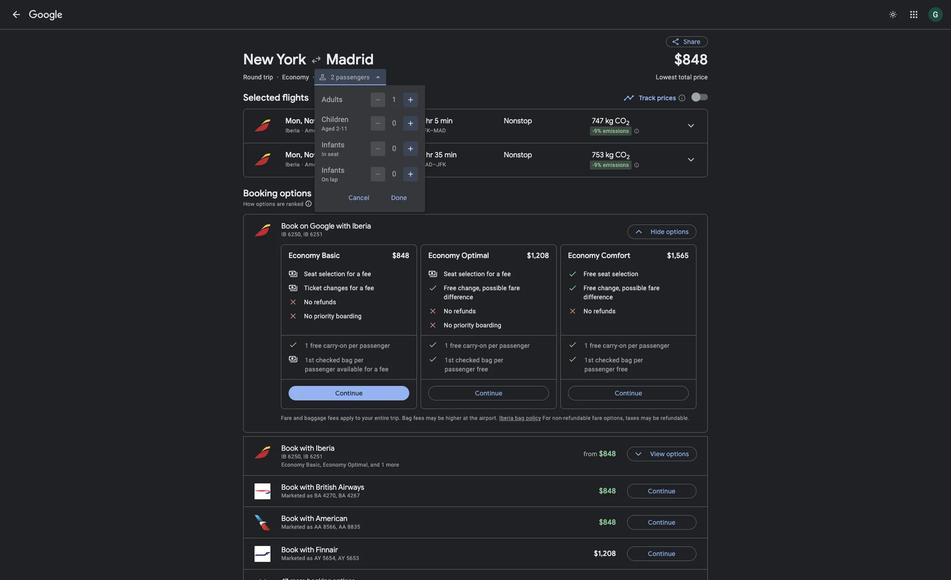 Task type: describe. For each thing, give the bounding box(es) containing it.
booking
[[243, 188, 278, 199]]

$1,565
[[667, 251, 689, 260]]

4270,
[[323, 493, 337, 499]]

iberia down mon, nov 20
[[285, 162, 300, 168]]

view options
[[650, 450, 689, 458]]

selection for optimal
[[458, 270, 485, 278]]

done
[[391, 194, 407, 202]]

mon, for mon, nov 20
[[285, 151, 302, 160]]

share button
[[666, 36, 708, 47]]

2 ay from the left
[[338, 555, 345, 562]]

economy for economy basic, economy optimal, and 1 more
[[281, 462, 305, 468]]

free for basic
[[310, 342, 322, 349]]

free seat selection
[[583, 270, 638, 278]]

lowest
[[656, 74, 677, 81]]

share
[[683, 38, 701, 46]]

747 kg co 2
[[592, 117, 630, 127]]

nonstop flight. element for 8 hr 35 min
[[504, 151, 532, 161]]

marketed for book with american
[[281, 524, 305, 530]]

1 vertical spatial and
[[370, 462, 380, 468]]

learn more about booking options element
[[305, 199, 312, 209]]

comfort
[[601, 251, 630, 260]]

1 fees from the left
[[328, 415, 339, 422]]

changes
[[323, 284, 348, 292]]

track
[[639, 94, 656, 102]]

for
[[542, 415, 551, 422]]

difference for optimal
[[444, 294, 473, 301]]

cancel button
[[338, 191, 380, 205]]

as for finnair
[[307, 555, 313, 562]]

economy optimal
[[428, 251, 489, 260]]

bag for economy basic
[[342, 357, 353, 364]]

$848 inside $848 lowest total price
[[674, 50, 708, 69]]

taxes
[[626, 415, 639, 422]]

iberia right airport.
[[499, 415, 514, 422]]

book with american marketed as aa 8566, aa 8835
[[281, 515, 360, 530]]

how
[[243, 201, 255, 207]]

with for finnair
[[300, 546, 314, 555]]

nov for 13
[[304, 117, 318, 126]]

economy for economy basic
[[289, 251, 320, 260]]

on
[[322, 176, 329, 183]]

2 inside '2 passengers' popup button
[[331, 74, 334, 81]]

refunds for basic
[[314, 299, 336, 306]]

co for 747 kg co
[[615, 117, 626, 126]]

selected
[[243, 92, 280, 103]]

7
[[420, 117, 424, 126]]

price
[[693, 74, 708, 81]]

2 ba from the left
[[338, 493, 346, 499]]

non-
[[552, 415, 563, 422]]

- for 747 kg co
[[592, 128, 594, 134]]

british for 12:30 pm
[[332, 162, 348, 168]]

children
[[322, 115, 349, 124]]

2 passengers button
[[314, 66, 386, 88]]

4267
[[347, 493, 360, 499]]

number of passengers dialog
[[314, 85, 425, 212]]

no for optimal
[[444, 308, 452, 315]]

lap
[[330, 176, 338, 183]]

booking options
[[243, 188, 311, 199]]

book with finnair marketed as ay 5654, ay 5653
[[281, 546, 359, 562]]

total
[[679, 74, 692, 81]]

free change, possible fare difference for comfort
[[583, 284, 660, 301]]

 image inside list
[[302, 162, 303, 168]]

mon, for mon, nov 13
[[285, 117, 302, 126]]

difference for comfort
[[583, 294, 613, 301]]

finnair inside book with finnair marketed as ay 5654, ay 5653
[[316, 546, 338, 555]]

options,
[[604, 415, 624, 422]]

Arrival time: 3:05 PM. text field
[[375, 151, 401, 160]]

kg for 753
[[606, 151, 614, 160]]

nonstop flight. element for 7 hr 5 min
[[504, 117, 532, 127]]

checked for comfort
[[595, 357, 620, 364]]

british for 5:00 pm
[[332, 127, 348, 134]]

selected flights
[[243, 92, 309, 103]]

free for optimal
[[450, 342, 461, 349]]

nonstop for 7 hr 5 min
[[504, 117, 532, 126]]

passengers
[[336, 74, 370, 81]]

3:05 pm
[[375, 151, 401, 160]]

11
[[341, 126, 347, 132]]

20
[[319, 151, 328, 160]]

free down economy comfort
[[583, 270, 596, 278]]

1 vertical spatial seat
[[598, 270, 610, 278]]

ranked
[[286, 201, 303, 207]]

your
[[362, 415, 373, 422]]

airways, for 12:30 pm
[[350, 162, 371, 168]]

+1
[[398, 116, 403, 122]]

seat selection for a fee for economy basic
[[304, 270, 371, 278]]

economy basic, economy optimal, and 1 more
[[281, 462, 399, 468]]

bag for economy optimal
[[481, 357, 492, 364]]

0 for infants on lap
[[392, 170, 396, 178]]

fee inside the 1st checked bag per passenger available for a fee
[[379, 366, 389, 373]]

no refunds for optimal
[[444, 308, 476, 315]]

more
[[386, 462, 399, 468]]

passenger inside the 1st checked bag per passenger available for a fee
[[305, 366, 335, 373]]

seat for optimal
[[444, 270, 457, 278]]

for up ticket changes for a fee
[[347, 270, 355, 278]]

main content containing new york
[[243, 29, 708, 580]]

economy for economy optimal
[[428, 251, 460, 260]]

from
[[584, 451, 597, 458]]

free for economy optimal
[[444, 284, 456, 292]]

mon, nov 13
[[285, 117, 326, 126]]

1 for economy optimal
[[445, 342, 448, 349]]

book for book with iberia
[[281, 444, 298, 453]]

2 for 7 hr 5 min
[[626, 119, 630, 127]]

0 horizontal spatial  image
[[277, 74, 279, 81]]

trip
[[263, 74, 273, 81]]

refundable
[[563, 415, 591, 422]]

infants for infants on lap
[[322, 166, 345, 175]]

5654,
[[323, 555, 337, 562]]

priority for basic
[[314, 313, 334, 320]]

5653
[[346, 555, 359, 562]]

book with british airways marketed as ba 4270, ba 4267
[[281, 483, 364, 499]]

book with iberia ib 6250, ib 6251
[[281, 444, 335, 460]]

first checked bag per passenger is free element for economy comfort
[[568, 355, 674, 374]]

view options button
[[627, 443, 696, 465]]

book for book with american
[[281, 515, 298, 524]]

from $848
[[584, 450, 616, 459]]

york
[[276, 50, 306, 69]]

at
[[463, 415, 468, 422]]

17 more booking options image
[[252, 570, 273, 580]]

on for economy basic
[[340, 342, 347, 349]]

747
[[592, 117, 604, 126]]

1 aa from the left
[[314, 524, 322, 530]]

753
[[592, 151, 604, 160]]

hr for 7
[[426, 117, 433, 126]]

mad inside 8 hr 35 min mad – jfk
[[420, 162, 433, 168]]

hide options button
[[627, 221, 696, 243]]

no for basic
[[304, 299, 312, 306]]

1st for comfort
[[584, 357, 594, 364]]

1 be from the left
[[438, 415, 444, 422]]

boarding for economy basic
[[336, 313, 362, 320]]

options for booking
[[280, 188, 311, 199]]

carry- for comfort
[[603, 342, 619, 349]]

1 horizontal spatial fare
[[592, 415, 602, 422]]

adults
[[322, 95, 343, 104]]

checked for optimal
[[455, 357, 480, 364]]

economy right basic,
[[323, 462, 346, 468]]

prices
[[657, 94, 676, 102]]

2 aa from the left
[[339, 524, 346, 530]]

fare for $1,565
[[648, 284, 660, 292]]

marketed inside book with british airways marketed as ba 4270, ba 4267
[[281, 493, 305, 499]]

ib down are
[[281, 231, 286, 238]]

hide options
[[651, 228, 689, 236]]

total duration 8 hr 35 min. element
[[420, 151, 504, 161]]

ib up economy basic at the top left
[[303, 231, 309, 238]]

753 kg co 2
[[592, 151, 630, 161]]

fare
[[281, 415, 292, 422]]

airways
[[338, 483, 364, 492]]

basic
[[322, 251, 340, 260]]

1st for basic
[[305, 357, 314, 364]]

1 for economy comfort
[[584, 342, 588, 349]]

jfk inside 7 hr 5 min jfk – mad
[[420, 127, 430, 134]]

possible for economy optimal
[[482, 284, 507, 292]]

ticket changes for a fee
[[304, 284, 374, 292]]

departing flight on monday, november 13. leaves john f. kennedy international airport at 5:00 pm on monday, november 13 and arrives at adolfo suárez madrid–barajas airport at 6:05 am on tuesday, november 14. element
[[285, 116, 403, 126]]

british inside book with british airways marketed as ba 4270, ba 4267
[[316, 483, 337, 492]]

8835
[[347, 524, 360, 530]]

fare and baggage fees apply to your entire trip.  bag fees may be higher at the airport. iberia bag policy for non-refundable fare options, taxes may be refundable.
[[281, 415, 689, 422]]

9% for 747
[[594, 128, 601, 134]]

12:30 pm – 3:05 pm
[[337, 151, 401, 160]]

refundable.
[[661, 415, 689, 422]]

0 for infants in seat
[[392, 144, 396, 153]]

6251 inside book on google with iberia ib 6250, ib 6251
[[310, 231, 323, 238]]

book for book on google with iberia
[[281, 222, 298, 231]]

google
[[310, 222, 335, 231]]

0 horizontal spatial and
[[293, 415, 303, 422]]

how options are ranked
[[243, 201, 305, 207]]

12:30 pm
[[337, 151, 367, 160]]

as inside book with british airways marketed as ba 4270, ba 4267
[[307, 493, 313, 499]]

change, for comfort
[[598, 284, 620, 292]]

mon, nov 20
[[285, 151, 328, 160]]

economy comfort
[[568, 251, 630, 260]]

with for british
[[300, 483, 314, 492]]

2 may from the left
[[641, 415, 651, 422]]

free for economy comfort
[[583, 284, 596, 292]]

2 horizontal spatial  image
[[313, 74, 314, 81]]

2-
[[336, 126, 341, 132]]

seat for basic
[[304, 270, 317, 278]]

baggage
[[304, 415, 326, 422]]

1 free carry-on per passenger for economy optimal
[[445, 342, 530, 349]]

1 vertical spatial –
[[368, 151, 373, 160]]

1st checked bag per passenger free for optimal
[[445, 357, 503, 373]]

infants in seat
[[322, 141, 345, 157]]

a inside the 1st checked bag per passenger available for a fee
[[374, 366, 378, 373]]

jfk inside 8 hr 35 min mad – jfk
[[436, 162, 446, 168]]

min for 8 hr 35 min
[[444, 151, 457, 160]]

mad inside 7 hr 5 min jfk – mad
[[434, 127, 446, 134]]

infants on lap
[[322, 166, 345, 183]]

the
[[470, 415, 478, 422]]

ticket
[[304, 284, 322, 292]]

new york
[[243, 50, 306, 69]]

no refunds for basic
[[304, 299, 336, 306]]

1 ay from the left
[[314, 555, 321, 562]]



Task type: locate. For each thing, give the bounding box(es) containing it.
seat selection for a fee down optimal
[[444, 270, 511, 278]]

2 vertical spatial finnair
[[316, 546, 338, 555]]

1 vertical spatial 2
[[626, 119, 630, 127]]

2 american, british airways, finnair from the top
[[305, 162, 390, 168]]

 image
[[302, 127, 303, 134]]

0 vertical spatial mad
[[434, 127, 446, 134]]

2 -9% emissions from the top
[[592, 162, 629, 168]]

1 horizontal spatial possible
[[622, 284, 646, 292]]

1 vertical spatial nov
[[304, 151, 318, 160]]

done button
[[380, 191, 418, 205]]

– inside 8 hr 35 min mad – jfk
[[433, 162, 436, 168]]

0 vertical spatial flight numbers ib 6250, ib 6251 text field
[[281, 231, 323, 238]]

2 inside 747 kg co 2
[[626, 119, 630, 127]]

as left 4270,
[[307, 493, 313, 499]]

1st checked bag per passenger free for comfort
[[584, 357, 643, 373]]

0 horizontal spatial carry-
[[323, 342, 340, 349]]

marketed
[[281, 493, 305, 499], [281, 524, 305, 530], [281, 555, 305, 562]]

round trip
[[243, 74, 273, 81]]

infants up in
[[322, 141, 345, 149]]

2 american, from the top
[[305, 162, 330, 168]]

0 down arrival time: 6:05 am on  tuesday, november 14. text field
[[392, 144, 396, 153]]

1 vertical spatial 0
[[392, 144, 396, 153]]

1 seat from the left
[[304, 270, 317, 278]]

options for how
[[256, 201, 275, 207]]

2 1st checked bag per passenger free from the left
[[584, 357, 643, 373]]

-9% emissions down 753 kg co 2
[[592, 162, 629, 168]]

checked for basic
[[316, 357, 340, 364]]

and right optimal,
[[370, 462, 380, 468]]

0
[[392, 119, 396, 127], [392, 144, 396, 153], [392, 170, 396, 178]]

0 horizontal spatial seat
[[304, 270, 317, 278]]

seat down economy comfort
[[598, 270, 610, 278]]

1st for optimal
[[445, 357, 454, 364]]

free change, possible fare difference down free seat selection at the right
[[583, 284, 660, 301]]

2 horizontal spatial checked
[[595, 357, 620, 364]]

madrid
[[326, 50, 374, 69]]

book for book with finnair
[[281, 546, 298, 555]]

2 book from the top
[[281, 444, 298, 453]]

6251 up basic,
[[310, 454, 323, 460]]

as for american
[[307, 524, 313, 530]]

1208 US dollars text field
[[594, 549, 616, 559]]

-9% emissions for 747
[[592, 128, 629, 134]]

nov for 20
[[304, 151, 318, 160]]

book inside book with american marketed as aa 8566, aa 8835
[[281, 515, 298, 524]]

marketed inside book with american marketed as aa 8566, aa 8835
[[281, 524, 305, 530]]

go back image
[[11, 9, 22, 20]]

1 american, from the top
[[305, 127, 330, 134]]

New York to Madrid and back text field
[[243, 50, 645, 69]]

1 nonstop from the top
[[504, 117, 532, 126]]

0 down 3:05 pm text box
[[392, 170, 396, 178]]

book inside book with iberia ib 6250, ib 6251
[[281, 444, 298, 453]]

 image left the 2 passengers
[[313, 74, 314, 81]]

2 emissions from the top
[[603, 162, 629, 168]]

6250, inside book with iberia ib 6250, ib 6251
[[288, 454, 302, 460]]

checked inside the 1st checked bag per passenger available for a fee
[[316, 357, 340, 364]]

1 for economy basic
[[305, 342, 309, 349]]

on for economy optimal
[[479, 342, 487, 349]]

1 6251 from the top
[[310, 231, 323, 238]]

2 vertical spatial –
[[433, 162, 436, 168]]

min for 7 hr 5 min
[[440, 117, 453, 126]]

2 vertical spatial marketed
[[281, 555, 305, 562]]

1 horizontal spatial and
[[370, 462, 380, 468]]

mon, inside departing flight on monday, november 13. leaves john f. kennedy international airport at 5:00 pm on monday, november 13 and arrives at adolfo suárez madrid–barajas airport at 6:05 am on tuesday, november 14. element
[[285, 117, 302, 126]]

1 free carry-on per passenger for economy basic
[[305, 342, 390, 349]]

0 vertical spatial 0
[[392, 119, 396, 127]]

fees left the apply
[[328, 415, 339, 422]]

1 horizontal spatial no priority boarding
[[444, 322, 501, 329]]

2 horizontal spatial fare
[[648, 284, 660, 292]]

-9% emissions down 747 kg co 2
[[592, 128, 629, 134]]

1st
[[305, 357, 314, 364], [445, 357, 454, 364], [584, 357, 594, 364]]

co for 753 kg co
[[615, 151, 627, 160]]

marketed inside book with finnair marketed as ay 5654, ay 5653
[[281, 555, 305, 562]]

british up 4270,
[[316, 483, 337, 492]]

1 checked from the left
[[316, 357, 340, 364]]

first checked bag per passenger is free element for economy optimal
[[428, 355, 534, 374]]

0 horizontal spatial seat selection for a fee
[[304, 270, 371, 278]]

2 co from the top
[[615, 151, 627, 160]]

as inside book with finnair marketed as ay 5654, ay 5653
[[307, 555, 313, 562]]

as inside book with american marketed as aa 8566, aa 8835
[[307, 524, 313, 530]]

are
[[277, 201, 285, 207]]

2 6251 from the top
[[310, 454, 323, 460]]

free change, possible fare difference for optimal
[[444, 284, 520, 301]]

 image down mon, nov 20
[[302, 162, 303, 168]]

finnair for 5:00 pm
[[373, 127, 390, 134]]

finnair up 5654,
[[316, 546, 338, 555]]

6251 down google
[[310, 231, 323, 238]]

for down optimal
[[487, 270, 495, 278]]

0 for children aged 2-11
[[392, 119, 396, 127]]

book down fare
[[281, 444, 298, 453]]

2 seat selection for a fee from the left
[[444, 270, 511, 278]]

hide
[[651, 228, 665, 236]]

6250, inside book on google with iberia ib 6250, ib 6251
[[288, 231, 302, 238]]

marketed left 5654,
[[281, 555, 305, 562]]

emissions
[[603, 128, 629, 134], [603, 162, 629, 168]]

flight numbers ib 6250, ib 6251 text field for with
[[281, 454, 323, 460]]

hr inside 8 hr 35 min mad – jfk
[[426, 151, 433, 160]]

loading results progress bar
[[0, 29, 951, 31]]

0 vertical spatial -9% emissions
[[592, 128, 629, 134]]

continue
[[335, 389, 363, 397], [475, 389, 502, 397], [615, 389, 642, 397], [648, 487, 675, 495], [648, 519, 675, 527], [648, 550, 675, 558]]

35
[[435, 151, 443, 160]]

options for hide
[[666, 228, 689, 236]]

ba left 4267
[[338, 493, 346, 499]]

on inside book on google with iberia ib 6250, ib 6251
[[300, 222, 308, 231]]

1 kg from the top
[[605, 117, 613, 126]]

options
[[280, 188, 311, 199], [256, 201, 275, 207], [666, 228, 689, 236], [666, 450, 689, 458]]

– for 7
[[430, 127, 434, 134]]

1 vertical spatial emissions
[[603, 162, 629, 168]]

as left 8566,
[[307, 524, 313, 530]]

change, down free seat selection at the right
[[598, 284, 620, 292]]

mad down 5
[[434, 127, 446, 134]]

ib
[[281, 231, 286, 238], [303, 231, 309, 238], [281, 454, 286, 460], [303, 454, 309, 460]]

1
[[392, 95, 396, 104], [305, 342, 309, 349], [445, 342, 448, 349], [584, 342, 588, 349], [381, 462, 385, 468]]

3 marketed from the top
[[281, 555, 305, 562]]

iberia inside book with iberia ib 6250, ib 6251
[[316, 444, 335, 453]]

0 vertical spatial hr
[[426, 117, 433, 126]]

and
[[293, 415, 303, 422], [370, 462, 380, 468]]

basic,
[[306, 462, 321, 468]]

2 marketed from the top
[[281, 524, 305, 530]]

economy left comfort
[[568, 251, 600, 260]]

main content
[[243, 29, 708, 580]]

per inside the 1st checked bag per passenger available for a fee
[[354, 357, 364, 364]]

american, british airways, finnair for 12:30 pm
[[305, 162, 390, 168]]

marketed left 8566,
[[281, 524, 305, 530]]

american, british airways, finnair down the '5:00 pm' text field
[[305, 127, 390, 134]]

iberia bag policy link
[[499, 415, 541, 422]]

options right hide
[[666, 228, 689, 236]]

2 change, from the left
[[598, 284, 620, 292]]

options inside hide options "dropdown button"
[[666, 228, 689, 236]]

nonstop for 8 hr 35 min
[[504, 151, 532, 160]]

hr right 8 on the top of the page
[[426, 151, 433, 160]]

 image right trip
[[277, 74, 279, 81]]

1 first checked bag per passenger is free element from the left
[[428, 355, 534, 374]]

infants up lap
[[322, 166, 345, 175]]

jfk
[[420, 127, 430, 134], [436, 162, 446, 168]]

bag inside the 1st checked bag per passenger available for a fee
[[342, 357, 353, 364]]

emissions for 747 kg co
[[603, 128, 629, 134]]

2 9% from the top
[[594, 162, 601, 168]]

view
[[650, 450, 665, 458]]

available
[[337, 366, 363, 373]]

flight numbers ib 6250, ib 6251 text field down google
[[281, 231, 323, 238]]

0 vertical spatial seat
[[328, 151, 339, 157]]

book
[[281, 222, 298, 231], [281, 444, 298, 453], [281, 483, 298, 492], [281, 515, 298, 524], [281, 546, 298, 555]]

848 US dollars text field
[[599, 450, 616, 459], [599, 518, 616, 527]]

-9% emissions for 753
[[592, 162, 629, 168]]

6:05 am +1
[[371, 116, 403, 126]]

iberia down mon, nov 13
[[285, 127, 300, 134]]

2 vertical spatial 2
[[627, 153, 630, 161]]

1 as from the top
[[307, 493, 313, 499]]

marketed left 4270,
[[281, 493, 305, 499]]

2 carry- from the left
[[463, 342, 479, 349]]

0 horizontal spatial jfk
[[420, 127, 430, 134]]

seat selection for a fee for economy optimal
[[444, 270, 511, 278]]

boarding for economy optimal
[[476, 322, 501, 329]]

1 horizontal spatial be
[[653, 415, 659, 422]]

difference
[[444, 294, 473, 301], [583, 294, 613, 301]]

1 horizontal spatial difference
[[583, 294, 613, 301]]

2 vertical spatial as
[[307, 555, 313, 562]]

hr for 8
[[426, 151, 433, 160]]

0 vertical spatial infants
[[322, 141, 345, 149]]

1 change, from the left
[[458, 284, 481, 292]]

for inside the 1st checked bag per passenger available for a fee
[[364, 366, 373, 373]]

None text field
[[656, 50, 708, 89]]

2 seat from the left
[[444, 270, 457, 278]]

1 difference from the left
[[444, 294, 473, 301]]

nov left 20
[[304, 151, 318, 160]]

1 vertical spatial jfk
[[436, 162, 446, 168]]

0 horizontal spatial fare
[[508, 284, 520, 292]]

1 horizontal spatial seat
[[598, 270, 610, 278]]

as left 5654,
[[307, 555, 313, 562]]

Departure time: 5:00 PM. text field
[[335, 117, 363, 126]]

2 inside 753 kg co 2
[[627, 153, 630, 161]]

change, for optimal
[[458, 284, 481, 292]]

economy for economy
[[282, 74, 309, 81]]

selection
[[319, 270, 345, 278], [458, 270, 485, 278], [612, 270, 638, 278]]

1 vertical spatial 6250,
[[288, 454, 302, 460]]

be left higher
[[438, 415, 444, 422]]

fee
[[362, 270, 371, 278], [502, 270, 511, 278], [365, 284, 374, 292], [379, 366, 389, 373]]

1 848 us dollars text field from the top
[[599, 450, 616, 459]]

1 9% from the top
[[594, 128, 601, 134]]

0 vertical spatial min
[[440, 117, 453, 126]]

3 1 free carry-on per passenger from the left
[[584, 342, 670, 349]]

with inside book on google with iberia ib 6250, ib 6251
[[336, 222, 351, 231]]

aa
[[314, 524, 322, 530], [339, 524, 346, 530]]

free down free seat selection at the right
[[583, 284, 596, 292]]

carry- for basic
[[323, 342, 340, 349]]

american, down 20
[[305, 162, 330, 168]]

1 vertical spatial mon,
[[285, 151, 302, 160]]

1 horizontal spatial 1st checked bag per passenger free
[[584, 357, 643, 373]]

1 book from the top
[[281, 222, 298, 231]]

seat down "economy optimal" on the top of the page
[[444, 270, 457, 278]]

1 infants from the top
[[322, 141, 345, 149]]

0 vertical spatial 9%
[[594, 128, 601, 134]]

3 book from the top
[[281, 483, 298, 492]]

economy for economy comfort
[[568, 251, 600, 260]]

0 vertical spatial emissions
[[603, 128, 629, 134]]

1 vertical spatial -9% emissions
[[592, 162, 629, 168]]

1 vertical spatial british
[[332, 162, 348, 168]]

2 mon, from the top
[[285, 151, 302, 160]]

options inside view options dropdown button
[[666, 450, 689, 458]]

$1,208
[[527, 251, 549, 260], [594, 549, 616, 559]]

total duration 7 hr 5 min. element
[[420, 117, 504, 127]]

1 vertical spatial hr
[[426, 151, 433, 160]]

on for economy comfort
[[619, 342, 627, 349]]

0 vertical spatial and
[[293, 415, 303, 422]]

mad down 8 on the top of the page
[[420, 162, 433, 168]]

emissions for 753 kg co
[[603, 162, 629, 168]]

iberia down cancel
[[352, 222, 371, 231]]

3 selection from the left
[[612, 270, 638, 278]]

change,
[[458, 284, 481, 292], [598, 284, 620, 292]]

airways, down 12:30 pm
[[350, 162, 371, 168]]

2 first checked bag per passenger is free element from the left
[[568, 355, 674, 374]]

carry- for optimal
[[463, 342, 479, 349]]

0 horizontal spatial no priority boarding
[[304, 313, 362, 320]]

– for 8
[[433, 162, 436, 168]]

0 vertical spatial airways,
[[350, 127, 371, 134]]

kg inside 747 kg co 2
[[605, 117, 613, 126]]

2 right 747
[[626, 119, 630, 127]]

2 difference from the left
[[583, 294, 613, 301]]

Arrival time: 6:05 AM on  Tuesday, November 14. text field
[[371, 116, 403, 126]]

american, british airways, finnair for 5:00 pm
[[305, 127, 390, 134]]

2 kg from the top
[[606, 151, 614, 160]]

for right changes
[[350, 284, 358, 292]]

book down book with iberia ib 6250, ib 6251
[[281, 483, 298, 492]]

iberia up basic,
[[316, 444, 335, 453]]

1 ba from the left
[[314, 493, 322, 499]]

1 marketed from the top
[[281, 493, 305, 499]]

with for american
[[300, 515, 314, 524]]

no for comfort
[[583, 308, 592, 315]]

1 horizontal spatial seat
[[444, 270, 457, 278]]

1 nov from the top
[[304, 117, 318, 126]]

kg right 747
[[605, 117, 613, 126]]

1 emissions from the top
[[603, 128, 629, 134]]

1 horizontal spatial mad
[[434, 127, 446, 134]]

0 horizontal spatial difference
[[444, 294, 473, 301]]

0 vertical spatial co
[[615, 117, 626, 126]]

1 inside number of passengers dialog
[[392, 95, 396, 104]]

0 horizontal spatial priority
[[314, 313, 334, 320]]

1 vertical spatial nonstop
[[504, 151, 532, 160]]

2 vertical spatial 0
[[392, 170, 396, 178]]

2 possible from the left
[[622, 284, 646, 292]]

2 airways, from the top
[[350, 162, 371, 168]]

for right 'available'
[[364, 366, 373, 373]]

first checked bag per passenger is free element
[[428, 355, 534, 374], [568, 355, 674, 374]]

nov inside departing flight on monday, november 13. leaves john f. kennedy international airport at 5:00 pm on monday, november 13 and arrives at adolfo suárez madrid–barajas airport at 6:05 am on tuesday, november 14. element
[[304, 117, 318, 126]]

american, for 20
[[305, 162, 330, 168]]

higher
[[446, 415, 462, 422]]

9% down 747
[[594, 128, 601, 134]]

ib up basic,
[[303, 454, 309, 460]]

0 vertical spatial no priority boarding
[[304, 313, 362, 320]]

fare for $1,208
[[508, 284, 520, 292]]

airways, for 5:00 pm
[[350, 127, 371, 134]]

1 carry- from the left
[[323, 342, 340, 349]]

1 vertical spatial priority
[[454, 322, 474, 329]]

for
[[347, 270, 355, 278], [487, 270, 495, 278], [350, 284, 358, 292], [364, 366, 373, 373]]

may right taxes
[[641, 415, 651, 422]]

nonstop flight. element
[[504, 117, 532, 127], [504, 151, 532, 161]]

economy left optimal
[[428, 251, 460, 260]]

0 horizontal spatial ba
[[314, 493, 322, 499]]

no priority boarding for basic
[[304, 313, 362, 320]]

co inside 747 kg co 2
[[615, 117, 626, 126]]

seat selection for a fee up ticket changes for a fee
[[304, 270, 371, 278]]

- down "753"
[[592, 162, 594, 168]]

1 1st checked bag per passenger free from the left
[[445, 357, 503, 373]]

apply
[[340, 415, 354, 422]]

2 fees from the left
[[413, 415, 424, 422]]

0 vertical spatial nonstop
[[504, 117, 532, 126]]

economy down book with iberia ib 6250, ib 6251
[[281, 462, 305, 468]]

2 nonstop from the top
[[504, 151, 532, 160]]

no refunds
[[304, 299, 336, 306], [444, 308, 476, 315], [583, 308, 616, 315]]

1 co from the top
[[615, 117, 626, 126]]

1 airways, from the top
[[350, 127, 371, 134]]

learn more about booking options image
[[305, 200, 312, 207]]

options down booking
[[256, 201, 275, 207]]

mon, down 'flights'
[[285, 117, 302, 126]]

1 horizontal spatial  image
[[302, 162, 303, 168]]

kg inside 753 kg co 2
[[606, 151, 614, 160]]

3 carry- from the left
[[603, 342, 619, 349]]

6250, up economy basic at the top left
[[288, 231, 302, 238]]

co right 747
[[615, 117, 626, 126]]

book inside book with finnair marketed as ay 5654, ay 5653
[[281, 546, 298, 555]]

1 horizontal spatial fees
[[413, 415, 424, 422]]

hr
[[426, 117, 433, 126], [426, 151, 433, 160]]

airport.
[[479, 415, 498, 422]]

2 selection from the left
[[458, 270, 485, 278]]

1 horizontal spatial priority
[[454, 322, 474, 329]]

bag
[[342, 357, 353, 364], [481, 357, 492, 364], [621, 357, 632, 364], [515, 415, 524, 422]]

iberia inside book on google with iberia ib 6250, ib 6251
[[352, 222, 371, 231]]

american,
[[305, 127, 330, 134], [305, 162, 330, 168]]

– inside 7 hr 5 min jfk – mad
[[430, 127, 434, 134]]

1 vertical spatial 6251
[[310, 454, 323, 460]]

0 horizontal spatial possible
[[482, 284, 507, 292]]

with down basic,
[[300, 483, 314, 492]]

9% down "753"
[[594, 162, 601, 168]]

2 1st from the left
[[445, 357, 454, 364]]

1 free carry-on per passenger for economy comfort
[[584, 342, 670, 349]]

with up basic,
[[300, 444, 314, 453]]

seat
[[328, 151, 339, 157], [598, 270, 610, 278]]

3 1st from the left
[[584, 357, 594, 364]]

american
[[316, 515, 347, 524]]

0 horizontal spatial ay
[[314, 555, 321, 562]]

options for view
[[666, 450, 689, 458]]

3 as from the top
[[307, 555, 313, 562]]

1 horizontal spatial seat selection for a fee
[[444, 270, 511, 278]]

be left refundable.
[[653, 415, 659, 422]]

1 horizontal spatial checked
[[455, 357, 480, 364]]

3 0 from the top
[[392, 170, 396, 178]]

no priority boarding for optimal
[[444, 322, 501, 329]]

1 6250, from the top
[[288, 231, 302, 238]]

0 vertical spatial finnair
[[373, 127, 390, 134]]

1 vertical spatial kg
[[606, 151, 614, 160]]

with down book with american marketed as aa 8566, aa 8835
[[300, 546, 314, 555]]

2 left passengers
[[331, 74, 334, 81]]

7 hr 5 min jfk – mad
[[420, 117, 453, 134]]

1 american, british airways, finnair from the top
[[305, 127, 390, 134]]

0 horizontal spatial free change, possible fare difference
[[444, 284, 520, 301]]

possible down free seat selection at the right
[[622, 284, 646, 292]]

4 book from the top
[[281, 515, 298, 524]]

optimal
[[461, 251, 489, 260]]

book down ranked
[[281, 222, 298, 231]]

ib down fare
[[281, 454, 286, 460]]

flight numbers ib 6250, ib 6251 text field up basic,
[[281, 454, 323, 460]]

1 horizontal spatial ay
[[338, 555, 345, 562]]

ba
[[314, 493, 322, 499], [338, 493, 346, 499]]

free change, possible fare difference
[[444, 284, 520, 301], [583, 284, 660, 301]]

mad
[[434, 127, 446, 134], [420, 162, 433, 168]]

difference down free seat selection at the right
[[583, 294, 613, 301]]

0 left +1
[[392, 119, 396, 127]]

options up ranked
[[280, 188, 311, 199]]

nonstop
[[504, 117, 532, 126], [504, 151, 532, 160]]

0 vertical spatial american,
[[305, 127, 330, 134]]

mon, left 20
[[285, 151, 302, 160]]

848 us dollars text field right from
[[599, 450, 616, 459]]

8
[[420, 151, 424, 160]]

1 horizontal spatial $1,208
[[594, 549, 616, 559]]

1 horizontal spatial 1 free carry-on per passenger
[[445, 342, 530, 349]]

0 horizontal spatial may
[[426, 415, 436, 422]]

2 848 us dollars text field from the top
[[599, 518, 616, 527]]

Departure time: 12:30 PM. text field
[[337, 151, 367, 160]]

2 0 from the top
[[392, 144, 396, 153]]

1 1 free carry-on per passenger from the left
[[305, 342, 390, 349]]

2 checked from the left
[[455, 357, 480, 364]]

american, british airways, finnair
[[305, 127, 390, 134], [305, 162, 390, 168]]

5:00 pm
[[335, 117, 363, 126]]

min inside 7 hr 5 min jfk – mad
[[440, 117, 453, 126]]

0 horizontal spatial selection
[[319, 270, 345, 278]]

kg for 747
[[605, 117, 613, 126]]

seat
[[304, 270, 317, 278], [444, 270, 457, 278]]

bag
[[402, 415, 412, 422]]

book inside book on google with iberia ib 6250, ib 6251
[[281, 222, 298, 231]]

mon,
[[285, 117, 302, 126], [285, 151, 302, 160]]

3 checked from the left
[[595, 357, 620, 364]]

0 horizontal spatial aa
[[314, 524, 322, 530]]

2 nov from the top
[[304, 151, 318, 160]]

selection up changes
[[319, 270, 345, 278]]

may left higher
[[426, 415, 436, 422]]

with inside book with british airways marketed as ba 4270, ba 4267
[[300, 483, 314, 492]]

- down 747
[[592, 128, 594, 134]]

to
[[355, 415, 361, 422]]

1 vertical spatial no priority boarding
[[444, 322, 501, 329]]

list
[[244, 109, 707, 177]]

kg
[[605, 117, 613, 126], [606, 151, 614, 160]]

$848 lowest total price
[[656, 50, 708, 81]]

jfk down 35
[[436, 162, 446, 168]]

1 horizontal spatial refunds
[[454, 308, 476, 315]]

1 mon, from the top
[[285, 117, 302, 126]]

8 hr 35 min mad – jfk
[[420, 151, 457, 168]]

1 vertical spatial $1,208
[[594, 549, 616, 559]]

infants for infants in seat
[[322, 141, 345, 149]]

co inside 753 kg co 2
[[615, 151, 627, 160]]

6251 inside book with iberia ib 6250, ib 6251
[[310, 454, 323, 460]]

finnair down 3:05 pm text box
[[373, 162, 390, 168]]

1 vertical spatial american,
[[305, 162, 330, 168]]

1 vertical spatial boarding
[[476, 322, 501, 329]]

hr right 7
[[426, 117, 433, 126]]

selection for basic
[[319, 270, 345, 278]]

per
[[349, 342, 358, 349], [488, 342, 498, 349], [628, 342, 638, 349], [354, 357, 364, 364], [494, 357, 503, 364], [634, 357, 643, 364]]

1 vertical spatial flight numbers ib 6250, ib 6251 text field
[[281, 454, 323, 460]]

economy
[[282, 74, 309, 81], [289, 251, 320, 260], [428, 251, 460, 260], [568, 251, 600, 260], [281, 462, 305, 468], [323, 462, 346, 468]]

jfk down 7
[[420, 127, 430, 134]]

1 selection from the left
[[319, 270, 345, 278]]

1 horizontal spatial carry-
[[463, 342, 479, 349]]

with for iberia
[[300, 444, 314, 453]]

0 vertical spatial as
[[307, 493, 313, 499]]

refunds for optimal
[[454, 308, 476, 315]]

1 vertical spatial american, british airways, finnair
[[305, 162, 390, 168]]

british down return flight on monday, november 20. leaves adolfo suárez madrid–barajas airport at 12:30 pm on monday, november 20 and arrives at john f. kennedy international airport at 3:05 pm on monday, november 20. element
[[332, 162, 348, 168]]

2 free change, possible fare difference from the left
[[583, 284, 660, 301]]

1 horizontal spatial aa
[[339, 524, 346, 530]]

 image
[[277, 74, 279, 81], [313, 74, 314, 81], [302, 162, 303, 168]]

bag for economy comfort
[[621, 357, 632, 364]]

change appearance image
[[882, 4, 904, 25]]

options right 'view'
[[666, 450, 689, 458]]

fare
[[508, 284, 520, 292], [648, 284, 660, 292], [592, 415, 602, 422]]

1 seat selection for a fee from the left
[[304, 270, 371, 278]]

1st inside the 1st checked bag per passenger available for a fee
[[305, 357, 314, 364]]

2 1 free carry-on per passenger from the left
[[445, 342, 530, 349]]

1 - from the top
[[592, 128, 594, 134]]

2 vertical spatial british
[[316, 483, 337, 492]]

none text field containing $848
[[656, 50, 708, 89]]

6:05 am
[[371, 117, 398, 126]]

0 vertical spatial $1,208
[[527, 251, 549, 260]]

with right google
[[336, 222, 351, 231]]

flight numbers ib 6250, ib 6251 text field for on
[[281, 231, 323, 238]]

2 right "753"
[[627, 153, 630, 161]]

free for comfort
[[590, 342, 601, 349]]

economy down york
[[282, 74, 309, 81]]

2 flight numbers ib 6250, ib 6251 text field from the top
[[281, 454, 323, 460]]

new
[[243, 50, 273, 69]]

1 may from the left
[[426, 415, 436, 422]]

1 vertical spatial 848 us dollars text field
[[599, 518, 616, 527]]

1 flight numbers ib 6250, ib 6251 text field from the top
[[281, 231, 323, 238]]

1 vertical spatial min
[[444, 151, 457, 160]]

9%
[[594, 128, 601, 134], [594, 162, 601, 168]]

policy
[[526, 415, 541, 422]]

ay left 5653
[[338, 555, 345, 562]]

0 vertical spatial -
[[592, 128, 594, 134]]

learn more about tracked prices image
[[678, 94, 686, 102]]

emissions down 747 kg co 2
[[603, 128, 629, 134]]

children aged 2-11
[[322, 115, 349, 132]]

emissions down 753 kg co 2
[[603, 162, 629, 168]]

seat inside "infants in seat"
[[328, 151, 339, 157]]

2 nonstop flight. element from the top
[[504, 151, 532, 161]]

0 horizontal spatial change,
[[458, 284, 481, 292]]

1 1st from the left
[[305, 357, 314, 364]]

0 vertical spatial –
[[430, 127, 434, 134]]

1 horizontal spatial jfk
[[436, 162, 446, 168]]

848 US dollars text field
[[599, 487, 616, 496]]

1 nonstop flight. element from the top
[[504, 117, 532, 127]]

list containing mon, nov 13
[[244, 109, 707, 177]]

no refunds for comfort
[[583, 308, 616, 315]]

0 horizontal spatial first checked bag per passenger is free element
[[428, 355, 534, 374]]

flight details. return flight on monday, november 20. leaves adolfo suárez madrid–barajas airport at 12:30 pm on monday, november 20 and arrives at john f. kennedy international airport at 3:05 pm on monday, november 20. image
[[680, 149, 702, 171]]

1 0 from the top
[[392, 119, 396, 127]]

Flight numbers IB 6250, IB 6251 text field
[[281, 231, 323, 238], [281, 454, 323, 460]]

seat up ticket at the left
[[304, 270, 317, 278]]

min right 35
[[444, 151, 457, 160]]

hr inside 7 hr 5 min jfk – mad
[[426, 117, 433, 126]]

book left american
[[281, 515, 298, 524]]

flight details. departing flight on monday, november 13. leaves john f. kennedy international airport at 5:00 pm on monday, november 13 and arrives at adolfo suárez madrid–barajas airport at 6:05 am on tuesday, november 14. image
[[680, 115, 702, 137]]

2 horizontal spatial 1st
[[584, 357, 594, 364]]

848 us dollars element
[[674, 50, 708, 69]]

in
[[322, 151, 326, 157]]

aa left 8566,
[[314, 524, 322, 530]]

6250, down fare
[[288, 454, 302, 460]]

9% for 753
[[594, 162, 601, 168]]

1 vertical spatial infants
[[322, 166, 345, 175]]

with inside book with iberia ib 6250, ib 6251
[[300, 444, 314, 453]]

5
[[435, 117, 439, 126]]

finnair down 6:05 am
[[373, 127, 390, 134]]

2 passengers
[[331, 74, 370, 81]]

round
[[243, 74, 262, 81]]

2 infants from the top
[[322, 166, 345, 175]]

with inside book with finnair marketed as ay 5654, ay 5653
[[300, 546, 314, 555]]

trip.
[[390, 415, 401, 422]]

1 horizontal spatial selection
[[458, 270, 485, 278]]

book for book with british airways
[[281, 483, 298, 492]]

0 vertical spatial kg
[[605, 117, 613, 126]]

5 book from the top
[[281, 546, 298, 555]]

2 be from the left
[[653, 415, 659, 422]]

min inside 8 hr 35 min mad – jfk
[[444, 151, 457, 160]]

2 as from the top
[[307, 524, 313, 530]]

1 -9% emissions from the top
[[592, 128, 629, 134]]

2 - from the top
[[592, 162, 594, 168]]

with inside book with american marketed as aa 8566, aa 8835
[[300, 515, 314, 524]]

finnair for 12:30 pm
[[373, 162, 390, 168]]

book inside book with british airways marketed as ba 4270, ba 4267
[[281, 483, 298, 492]]

0 vertical spatial jfk
[[420, 127, 430, 134]]

0 horizontal spatial 1st
[[305, 357, 314, 364]]

1 free change, possible fare difference from the left
[[444, 284, 520, 301]]

return flight on monday, november 20. leaves adolfo suárez madrid–barajas airport at 12:30 pm on monday, november 20 and arrives at john f. kennedy international airport at 3:05 pm on monday, november 20. element
[[285, 151, 401, 160]]

1 possible from the left
[[482, 284, 507, 292]]

2 6250, from the top
[[288, 454, 302, 460]]

13
[[319, 117, 326, 126]]



Task type: vqa. For each thing, say whether or not it's contained in the screenshot.


